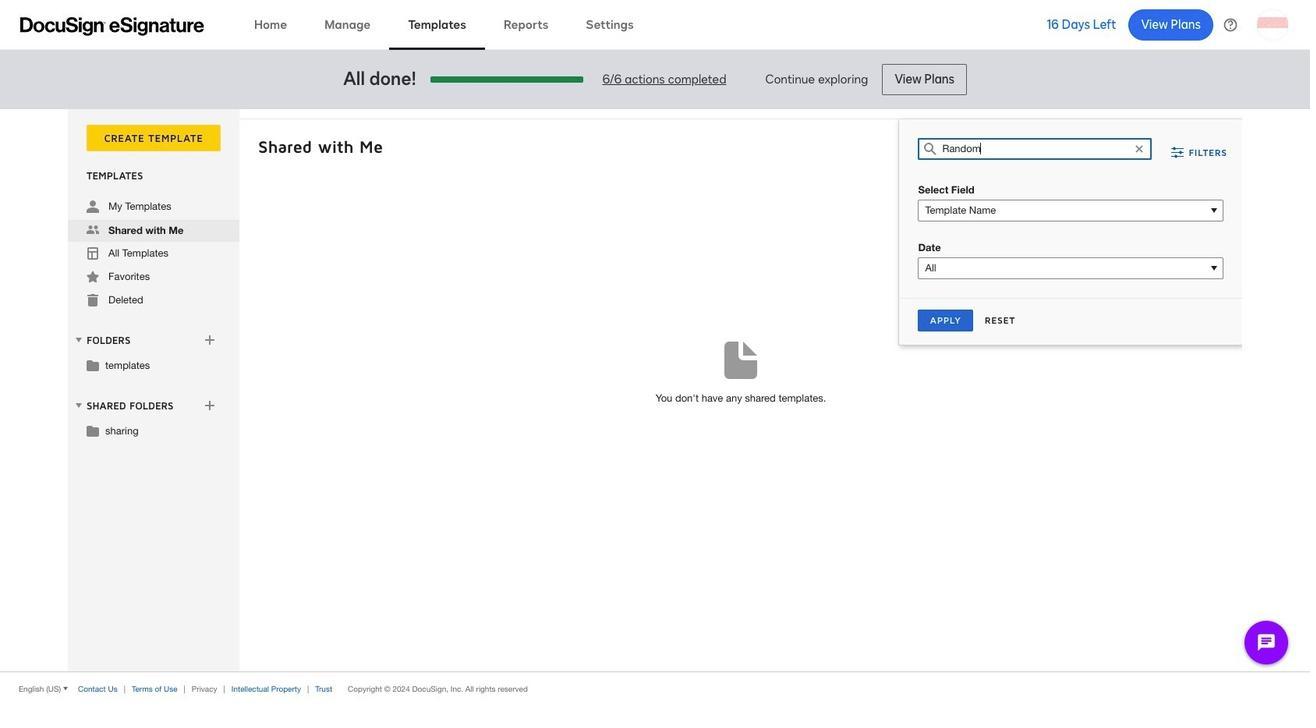 Task type: describe. For each thing, give the bounding box(es) containing it.
view shared folders image
[[73, 399, 85, 412]]

secondary navigation region
[[68, 109, 1246, 671]]

folder image for view folders icon
[[87, 359, 99, 371]]

star filled image
[[87, 271, 99, 283]]

Search Shared with Me text field
[[942, 139, 1128, 159]]

view folders image
[[73, 334, 85, 346]]

folder image for view shared folders icon
[[87, 424, 99, 437]]



Task type: locate. For each thing, give the bounding box(es) containing it.
2 folder image from the top
[[87, 424, 99, 437]]

docusign esignature image
[[20, 17, 204, 35]]

trash image
[[87, 294, 99, 307]]

templates image
[[87, 247, 99, 260]]

shared image
[[87, 224, 99, 236]]

0 vertical spatial folder image
[[87, 359, 99, 371]]

more info region
[[0, 671, 1310, 705]]

1 vertical spatial folder image
[[87, 424, 99, 437]]

1 folder image from the top
[[87, 359, 99, 371]]

user image
[[87, 200, 99, 213]]

your uploaded profile image image
[[1257, 9, 1288, 40]]

folder image
[[87, 359, 99, 371], [87, 424, 99, 437]]



Task type: vqa. For each thing, say whether or not it's contained in the screenshot.
Your uploaded profile image
yes



